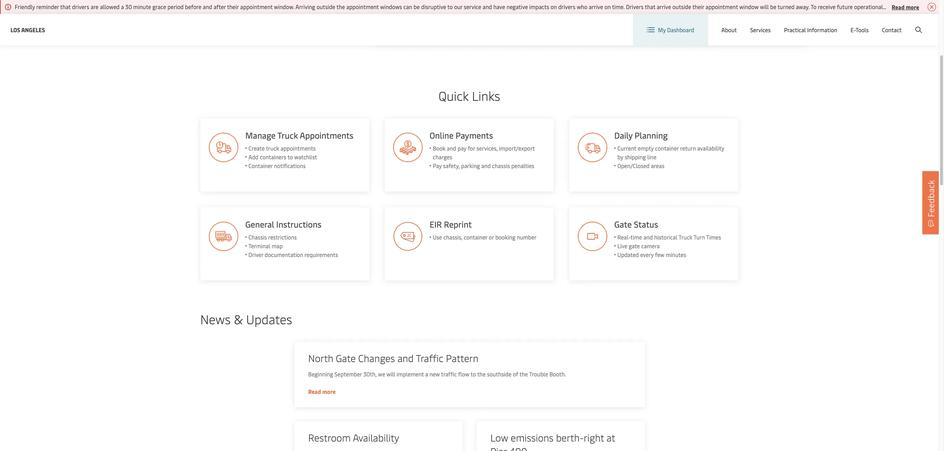Task type: vqa. For each thing, say whether or not it's contained in the screenshot.
Read more
yes



Task type: locate. For each thing, give the bounding box(es) containing it.
0 horizontal spatial gate
[[336, 351, 356, 365]]

container for reprint
[[464, 233, 488, 241]]

0 horizontal spatial the
[[337, 3, 345, 11]]

our
[[454, 3, 462, 11]]

restroom
[[308, 431, 351, 444]]

container up line
[[655, 144, 679, 152]]

e-
[[851, 26, 856, 34]]

1 arrive from the left
[[589, 3, 603, 11]]

camera
[[641, 242, 660, 250]]

or left sms
[[923, 3, 928, 11]]

services
[[750, 26, 771, 34]]

1 vertical spatial or
[[489, 233, 494, 241]]

arrive up 'my' at the right top
[[657, 3, 671, 11]]

2 outside from the left
[[672, 3, 691, 11]]

0 vertical spatial read more
[[892, 3, 919, 11]]

to right 'flow'
[[471, 370, 476, 378]]

1 be from the left
[[414, 3, 420, 11]]

2 appointment from the left
[[346, 3, 379, 11]]

new
[[429, 370, 440, 378]]

read down beginning
[[308, 388, 321, 396]]

their right after
[[227, 3, 239, 11]]

to up notifications
[[287, 153, 293, 161]]

0 horizontal spatial create
[[248, 144, 265, 152]]

outside
[[317, 3, 335, 11], [672, 3, 691, 11]]

general instructions chassis restrictions terminal map driver documentation requirements
[[245, 219, 338, 259]]

be
[[414, 3, 420, 11], [770, 3, 776, 11]]

to inside manage truck appointments create truck appointments add containers to watchlist container notifications
[[287, 153, 293, 161]]

a left 30
[[121, 3, 124, 11]]

general
[[245, 219, 274, 230]]

0 vertical spatial read
[[892, 3, 905, 11]]

container for planning
[[655, 144, 679, 152]]

a left new
[[425, 370, 428, 378]]

1 horizontal spatial appointment
[[346, 3, 379, 11]]

windows
[[380, 3, 402, 11]]

angeles
[[21, 26, 45, 33]]

2 horizontal spatial appointment
[[705, 3, 738, 11]]

on left time.
[[604, 3, 611, 11]]

and up camera
[[644, 233, 653, 241]]

gate cam image
[[578, 222, 607, 251]]

or left booking
[[489, 233, 494, 241]]

1 vertical spatial by
[[618, 153, 623, 161]]

0 horizontal spatial more
[[322, 388, 336, 396]]

contact
[[882, 26, 902, 34]]

1 horizontal spatial their
[[692, 3, 704, 11]]

1 horizontal spatial that
[[645, 3, 655, 11]]

0 horizontal spatial read
[[308, 388, 321, 396]]

reprint
[[444, 219, 472, 230]]

and inside gate status real-time and historical truck turn times live gate camera updated every few minutes
[[644, 233, 653, 241]]

that right the reminder on the top of the page
[[60, 3, 71, 11]]

0 vertical spatial gate
[[614, 219, 632, 230]]

instructions
[[276, 219, 321, 230]]

menu
[[821, 20, 836, 28]]

read left email
[[892, 3, 905, 11]]

appointment left window.
[[240, 3, 273, 11]]

0 horizontal spatial to
[[287, 153, 293, 161]]

that right drivers
[[645, 3, 655, 11]]

0 vertical spatial more
[[906, 3, 919, 11]]

0 vertical spatial or
[[923, 3, 928, 11]]

/
[[884, 20, 886, 28]]

truck inside gate status real-time and historical truck turn times live gate camera updated every few minutes
[[679, 233, 693, 241]]

0 vertical spatial a
[[121, 3, 124, 11]]

more up account
[[906, 3, 919, 11]]

gate
[[614, 219, 632, 230], [336, 351, 356, 365]]

1 horizontal spatial truck
[[679, 233, 693, 241]]

truck left turn
[[679, 233, 693, 241]]

global menu
[[804, 20, 836, 28]]

read more for read more button
[[892, 3, 919, 11]]

and
[[203, 3, 212, 11], [483, 3, 492, 11], [447, 144, 456, 152], [482, 162, 491, 170], [644, 233, 653, 241], [397, 351, 414, 365]]

and left after
[[203, 3, 212, 11]]

restroom availability
[[308, 431, 399, 444]]

north
[[308, 351, 333, 365]]

flow
[[458, 370, 469, 378]]

more for read more link
[[322, 388, 336, 396]]

1 vertical spatial read more
[[308, 388, 336, 396]]

be right can
[[414, 3, 420, 11]]

on
[[551, 3, 557, 11], [604, 3, 611, 11]]

1 horizontal spatial read
[[892, 3, 905, 11]]

implement
[[397, 370, 424, 378]]

login / create account
[[869, 20, 925, 28]]

more down beginning
[[322, 388, 336, 396]]

southside
[[487, 370, 512, 378]]

gate inside 'north gate changes and traffic pattern' link
[[336, 351, 356, 365]]

create up add
[[248, 144, 265, 152]]

0 horizontal spatial arrive
[[589, 3, 603, 11]]

services button
[[750, 14, 771, 46]]

0 horizontal spatial truck
[[277, 130, 298, 141]]

read more for read more link
[[308, 388, 336, 396]]

sms
[[929, 3, 940, 11]]

1 horizontal spatial container
[[655, 144, 679, 152]]

1 horizontal spatial on
[[604, 3, 611, 11]]

can
[[403, 3, 412, 11]]

impacts
[[529, 3, 549, 11]]

0 vertical spatial container
[[655, 144, 679, 152]]

2 horizontal spatial to
[[471, 370, 476, 378]]

1 vertical spatial gate
[[336, 351, 356, 365]]

appointments
[[300, 130, 353, 141]]

restroom availability link
[[308, 431, 448, 445]]

0 horizontal spatial be
[[414, 3, 420, 11]]

0 vertical spatial truck
[[277, 130, 298, 141]]

orange club loyalty program - 56 image
[[578, 133, 607, 162]]

1 vertical spatial container
[[464, 233, 488, 241]]

create inside login / create account link
[[887, 20, 904, 28]]

0 horizontal spatial that
[[60, 3, 71, 11]]

appointment up about
[[705, 3, 738, 11]]

container inside eir reprint use chassis, container or booking number
[[464, 233, 488, 241]]

gate up 'september' at bottom left
[[336, 351, 356, 365]]

receive
[[818, 3, 836, 11]]

read for read more button
[[892, 3, 905, 11]]

1 vertical spatial create
[[248, 144, 265, 152]]

1 horizontal spatial read more
[[892, 3, 919, 11]]

1 horizontal spatial drivers
[[558, 3, 575, 11]]

1 horizontal spatial will
[[760, 3, 769, 11]]

minute
[[133, 3, 151, 11]]

0 horizontal spatial on
[[551, 3, 557, 11]]

0 vertical spatial by
[[900, 3, 906, 11]]

low
[[490, 431, 508, 444]]

will
[[760, 3, 769, 11], [386, 370, 395, 378]]

alerts
[[884, 3, 899, 11]]

on right the impacts in the top of the page
[[551, 3, 557, 11]]

return
[[680, 144, 696, 152]]

0 horizontal spatial read more
[[308, 388, 336, 396]]

chassis
[[248, 233, 267, 241]]

1 vertical spatial a
[[425, 370, 428, 378]]

berth-
[[556, 431, 584, 444]]

their up the dashboard
[[692, 3, 704, 11]]

0 horizontal spatial their
[[227, 3, 239, 11]]

3 appointment from the left
[[705, 3, 738, 11]]

0 horizontal spatial outside
[[317, 3, 335, 11]]

outside up the dashboard
[[672, 3, 691, 11]]

right
[[584, 431, 604, 444]]

1 vertical spatial more
[[322, 388, 336, 396]]

0 horizontal spatial drivers
[[72, 3, 89, 11]]

container inside daily planning current empty container return availability by shipping line open/closed areas
[[655, 144, 679, 152]]

be left turned
[[770, 3, 776, 11]]

appointment
[[240, 3, 273, 11], [346, 3, 379, 11], [705, 3, 738, 11]]

truck up appointments
[[277, 130, 298, 141]]

about
[[721, 26, 737, 34]]

arrive right who
[[589, 3, 603, 11]]

reminder
[[36, 3, 59, 11]]

1 horizontal spatial gate
[[614, 219, 632, 230]]

0 horizontal spatial or
[[489, 233, 494, 241]]

1 horizontal spatial or
[[923, 3, 928, 11]]

read inside button
[[892, 3, 905, 11]]

by left email
[[900, 3, 906, 11]]

container down reprint
[[464, 233, 488, 241]]

truck
[[266, 144, 279, 152]]

0 vertical spatial to
[[447, 3, 453, 11]]

1 horizontal spatial create
[[887, 20, 904, 28]]

1 appointment from the left
[[240, 3, 273, 11]]

drivers
[[626, 3, 644, 11]]

payments
[[456, 130, 493, 141]]

map
[[271, 242, 283, 250]]

parking
[[461, 162, 480, 170]]

current
[[618, 144, 636, 152]]

low emissions berth-right at pier 400
[[490, 431, 615, 451]]

turned
[[778, 3, 795, 11]]

drivers left who
[[558, 3, 575, 11]]

north gate changes and traffic pattern link
[[308, 351, 631, 365]]

apmt icon 135 image
[[393, 222, 423, 251]]

empty
[[638, 144, 654, 152]]

are
[[91, 3, 99, 11]]

1 horizontal spatial arrive
[[657, 3, 671, 11]]

1 horizontal spatial outside
[[672, 3, 691, 11]]

0 horizontal spatial appointment
[[240, 3, 273, 11]]

will right window
[[760, 3, 769, 11]]

their
[[227, 3, 239, 11], [692, 3, 704, 11]]

0 horizontal spatial a
[[121, 3, 124, 11]]

gate up real-
[[614, 219, 632, 230]]

will right we
[[386, 370, 395, 378]]

by down current
[[618, 153, 623, 161]]

gate inside gate status real-time and historical truck turn times live gate camera updated every few minutes
[[614, 219, 632, 230]]

charges
[[433, 153, 452, 161]]

my
[[658, 26, 666, 34]]

appointment left windows
[[346, 3, 379, 11]]

0 horizontal spatial will
[[386, 370, 395, 378]]

1 horizontal spatial a
[[425, 370, 428, 378]]

1 vertical spatial to
[[287, 153, 293, 161]]

1 horizontal spatial be
[[770, 3, 776, 11]]

period
[[168, 3, 184, 11]]

location
[[760, 20, 781, 28]]

read more up login / create account
[[892, 3, 919, 11]]

1 vertical spatial will
[[386, 370, 395, 378]]

1 on from the left
[[551, 3, 557, 11]]

containers
[[260, 153, 286, 161]]

0 vertical spatial create
[[887, 20, 904, 28]]

1 horizontal spatial more
[[906, 3, 919, 11]]

create right /
[[887, 20, 904, 28]]

a
[[121, 3, 124, 11], [425, 370, 428, 378]]

more for read more button
[[906, 3, 919, 11]]

0 horizontal spatial by
[[618, 153, 623, 161]]

2 on from the left
[[604, 3, 611, 11]]

1 vertical spatial truck
[[679, 233, 693, 241]]

container
[[248, 162, 272, 170]]

for
[[468, 144, 475, 152]]

my dashboard button
[[647, 14, 694, 46]]

and left have
[[483, 3, 492, 11]]

drivers left are
[[72, 3, 89, 11]]

more inside read more button
[[906, 3, 919, 11]]

1 vertical spatial read
[[308, 388, 321, 396]]

outside right arriving
[[317, 3, 335, 11]]

to left our
[[447, 3, 453, 11]]

0 horizontal spatial container
[[464, 233, 488, 241]]

read more down beginning
[[308, 388, 336, 396]]



Task type: describe. For each thing, give the bounding box(es) containing it.
2 their from the left
[[692, 3, 704, 11]]

manage truck appointments create truck appointments add containers to watchlist container notifications
[[245, 130, 353, 170]]

global menu button
[[788, 14, 843, 35]]

documentation
[[264, 251, 303, 259]]

low emissions berth-right at pier 400 link
[[490, 431, 631, 451]]

operational
[[854, 3, 883, 11]]

manager truck appointments - 53 image
[[209, 133, 238, 162]]

emissions
[[511, 431, 554, 444]]

we
[[378, 370, 385, 378]]

online
[[430, 130, 454, 141]]

400
[[509, 445, 527, 451]]

feedback
[[925, 180, 937, 217]]

after
[[214, 3, 226, 11]]

2 horizontal spatial the
[[520, 370, 528, 378]]

read for read more link
[[308, 388, 321, 396]]

1 that from the left
[[60, 3, 71, 11]]

1 outside from the left
[[317, 3, 335, 11]]

read more button
[[892, 2, 919, 11]]

and up 'implement'
[[397, 351, 414, 365]]

e-tools button
[[851, 14, 869, 46]]

terminal
[[248, 242, 270, 250]]

friendly
[[15, 3, 35, 11]]

import/export
[[499, 144, 535, 152]]

news
[[200, 310, 231, 328]]

service
[[464, 3, 481, 11]]

beginning
[[308, 370, 333, 378]]

manage
[[245, 130, 275, 141]]

close alert image
[[928, 3, 936, 11]]

about button
[[721, 14, 737, 46]]

1 their from the left
[[227, 3, 239, 11]]

chassis
[[492, 162, 510, 170]]

a for allowed
[[121, 3, 124, 11]]

beginning september 30th, we will implement a new traffic flow to the southside of the trouble booth.
[[308, 370, 566, 378]]

booking
[[495, 233, 516, 241]]

pay
[[458, 144, 467, 152]]

la secondary image
[[181, 0, 304, 68]]

practical information button
[[784, 14, 837, 46]]

truck inside manage truck appointments create truck appointments add containers to watchlist container notifications
[[277, 130, 298, 141]]

have
[[493, 3, 505, 11]]

a for implement
[[425, 370, 428, 378]]

1 horizontal spatial to
[[447, 3, 453, 11]]

time.
[[612, 3, 625, 11]]

services,
[[477, 144, 498, 152]]

of
[[513, 370, 518, 378]]

trouble
[[529, 370, 548, 378]]

pay
[[433, 162, 442, 170]]

minutes
[[666, 251, 686, 259]]

notifications
[[274, 162, 305, 170]]

1 horizontal spatial by
[[900, 3, 906, 11]]

open/closed
[[618, 162, 650, 170]]

shipping
[[625, 153, 646, 161]]

booth.
[[549, 370, 566, 378]]

availability
[[697, 144, 724, 152]]

who
[[577, 3, 587, 11]]

2 arrive from the left
[[657, 3, 671, 11]]

2 be from the left
[[770, 3, 776, 11]]

times
[[706, 233, 721, 241]]

requirements
[[304, 251, 338, 259]]

at
[[607, 431, 615, 444]]

links
[[472, 87, 500, 104]]

&
[[234, 310, 243, 328]]

planning
[[635, 130, 668, 141]]

time
[[631, 233, 642, 241]]

los angeles
[[11, 26, 45, 33]]

e-tools
[[851, 26, 869, 34]]

login / create account link
[[856, 14, 925, 35]]

2 drivers from the left
[[558, 3, 575, 11]]

future
[[837, 3, 853, 11]]

account
[[905, 20, 925, 28]]

and left pay
[[447, 144, 456, 152]]

by inside daily planning current empty container return availability by shipping line open/closed areas
[[618, 153, 623, 161]]

email
[[907, 3, 921, 11]]

book
[[433, 144, 446, 152]]

daily planning current empty container return availability by shipping line open/closed areas
[[614, 130, 724, 170]]

1 drivers from the left
[[72, 3, 89, 11]]

create inside manage truck appointments create truck appointments add containers to watchlist container notifications
[[248, 144, 265, 152]]

daily
[[614, 130, 633, 141]]

quick links
[[439, 87, 500, 104]]

0 vertical spatial will
[[760, 3, 769, 11]]

penalties
[[511, 162, 534, 170]]

news & updates
[[200, 310, 292, 328]]

safety,
[[443, 162, 460, 170]]

switch
[[742, 20, 758, 28]]

watchlist
[[294, 153, 317, 161]]

quick
[[439, 87, 469, 104]]

grace
[[152, 3, 166, 11]]

gate status real-time and historical truck turn times live gate camera updated every few minutes
[[614, 219, 721, 259]]

2 vertical spatial to
[[471, 370, 476, 378]]

few
[[655, 251, 665, 259]]

tariffs - 131 image
[[393, 133, 423, 162]]

friendly reminder that drivers are allowed a 30 minute grace period before and after their appointment window. arriving outside the appointment windows can be disruptive to our service and have negative impacts on drivers who arrive on time. drivers that arrive outside their appointment window will be turned away. to receive future operational alerts by email or sms p
[[15, 3, 944, 11]]

pattern
[[446, 351, 478, 365]]

appointments
[[280, 144, 316, 152]]

september
[[334, 370, 362, 378]]

and left "chassis"
[[482, 162, 491, 170]]

driver information - 58 image
[[209, 222, 238, 251]]

negative
[[507, 3, 528, 11]]

1 horizontal spatial the
[[477, 370, 486, 378]]

or inside eir reprint use chassis, container or booking number
[[489, 233, 494, 241]]

2 that from the left
[[645, 3, 655, 11]]

my dashboard
[[658, 26, 694, 34]]

away. to
[[796, 3, 816, 11]]

30
[[125, 3, 132, 11]]

tools
[[856, 26, 869, 34]]

practical
[[784, 26, 806, 34]]

line
[[647, 153, 657, 161]]

window
[[739, 3, 759, 11]]

availability
[[353, 431, 399, 444]]

disruptive
[[421, 3, 446, 11]]

contact button
[[882, 14, 902, 46]]



